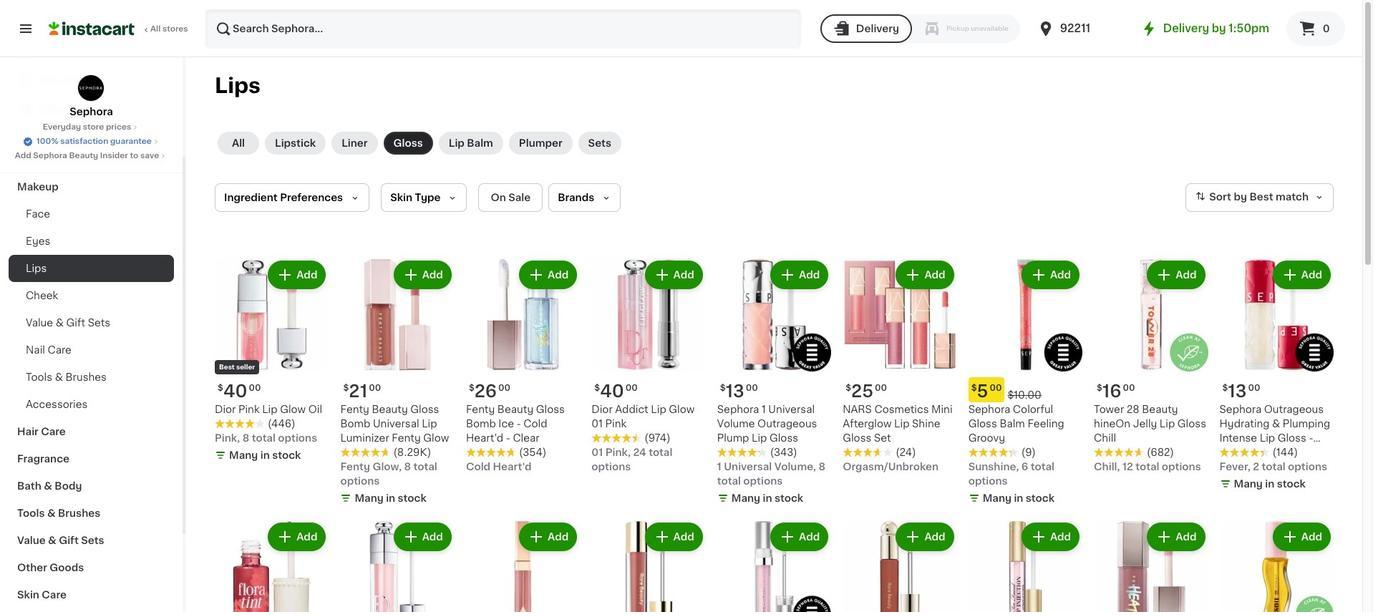 Task type: locate. For each thing, give the bounding box(es) containing it.
1 vertical spatial universal
[[373, 419, 419, 429]]

cold down 'fenty beauty gloss bomb ice - cold heart'd - clear'
[[466, 462, 490, 472]]

intense
[[1220, 433, 1257, 443]]

1 horizontal spatial by
[[1234, 192, 1247, 202]]

1 vertical spatial 01
[[592, 448, 603, 458]]

2 vertical spatial sets
[[81, 535, 104, 545]]

1 40 from the left
[[223, 383, 247, 400]]

lipstick link
[[265, 132, 326, 155]]

clear up (354)
[[513, 433, 539, 443]]

bath
[[17, 481, 41, 491]]

skin inside the "skin type" dropdown button
[[390, 193, 412, 203]]

1 01 from the top
[[592, 419, 603, 429]]

1 vertical spatial balm
[[1000, 419, 1025, 429]]

$ for tower 28 beauty hineon jelly lip gloss chill
[[1097, 384, 1102, 393]]

care right hair
[[41, 427, 66, 437]]

$ inside $ 26 00
[[469, 384, 474, 393]]

0 horizontal spatial best
[[219, 364, 235, 370]]

best left seller
[[219, 364, 235, 370]]

★★★★★
[[215, 419, 265, 429], [215, 419, 265, 429], [592, 433, 642, 443], [592, 433, 642, 443], [340, 448, 390, 458], [340, 448, 390, 458], [843, 448, 893, 458], [843, 448, 893, 458], [1094, 448, 1144, 458], [1094, 448, 1144, 458], [466, 448, 516, 458], [466, 448, 516, 458], [717, 448, 767, 458], [717, 448, 767, 458], [968, 448, 1018, 458], [968, 448, 1018, 458], [1220, 448, 1270, 458], [1220, 448, 1270, 458]]

2 00 from the left
[[369, 384, 381, 393]]

fenty inside 'fenty beauty gloss bomb ice - cold heart'd - clear'
[[466, 405, 495, 415]]

0 vertical spatial universal
[[768, 405, 815, 415]]

1 vertical spatial by
[[1234, 192, 1247, 202]]

00 inside $ 25 00
[[875, 384, 887, 393]]

1 horizontal spatial pink,
[[605, 448, 631, 458]]

heart'd
[[466, 433, 503, 443], [493, 462, 532, 472]]

1 00 from the left
[[249, 384, 261, 393]]

tools & brushes link up 'accessories'
[[9, 364, 174, 391]]

13 for sephora outrageous hydrating & plumping intense lip gloss - fever - clear with iridescent pearl
[[1228, 383, 1247, 400]]

tools & brushes link
[[9, 364, 174, 391], [9, 500, 174, 527]]

1 horizontal spatial balm
[[1000, 419, 1025, 429]]

01 left 24
[[592, 448, 603, 458]]

pink, inside 01 pink, 24 total options
[[605, 448, 631, 458]]

0 horizontal spatial skin
[[17, 590, 39, 600]]

lip up (446)
[[262, 405, 277, 415]]

lip right the plump
[[752, 433, 767, 443]]

0 vertical spatial lips
[[215, 75, 261, 96]]

1 vertical spatial tools & brushes
[[17, 508, 100, 518]]

$ left $10.00
[[971, 384, 977, 393]]

in down fever, 2 total options
[[1265, 479, 1274, 489]]

sunshine, 6 total options
[[968, 462, 1054, 486]]

skin inside skin care link
[[17, 590, 39, 600]]

1 $ from the left
[[218, 384, 223, 393]]

clear up fever, 2 total options
[[1257, 448, 1283, 458]]

2 $ 40 00 from the left
[[594, 383, 638, 400]]

$ 40 00 for pink
[[218, 383, 261, 400]]

0 horizontal spatial cold
[[466, 462, 490, 472]]

0 vertical spatial pink,
[[215, 433, 240, 443]]

value & gift sets link
[[9, 309, 174, 336], [9, 527, 174, 554]]

tools & brushes
[[26, 372, 107, 382], [17, 508, 100, 518]]

fenty glow, 8 total options
[[340, 462, 437, 486]]

other goods link
[[9, 554, 174, 581]]

goods
[[50, 563, 84, 573]]

7 00 from the left
[[746, 384, 758, 393]]

$ 16 00
[[1097, 383, 1135, 400]]

0 horizontal spatial clear
[[513, 433, 539, 443]]

best inside field
[[1249, 192, 1273, 202]]

1 vertical spatial pink
[[605, 419, 627, 429]]

service type group
[[820, 14, 1020, 43]]

options down '(682)'
[[1162, 462, 1201, 472]]

0 horizontal spatial 40
[[223, 383, 247, 400]]

2 40 from the left
[[600, 383, 624, 400]]

1 horizontal spatial outrageous
[[1264, 405, 1324, 415]]

1 horizontal spatial 40
[[600, 383, 624, 400]]

0 vertical spatial value
[[26, 318, 53, 328]]

pink, 8 total options
[[215, 433, 317, 443]]

00 right 16
[[1123, 384, 1135, 393]]

beauty inside holiday party ready beauty 'link'
[[126, 155, 163, 165]]

$ for fenty beauty gloss bomb universal lip luminizer fenty glow
[[343, 384, 349, 393]]

stock down "1 universal volume, 8 total options"
[[775, 494, 803, 504]]

many in stock down pink, 8 total options
[[229, 451, 301, 461]]

tower 28 beauty hineon jelly lip gloss chill
[[1094, 405, 1206, 443]]

1 horizontal spatial $ 40 00
[[594, 383, 638, 400]]

& inside sephora outrageous hydrating & plumping intense lip gloss - fever - clear with iridescent pearl
[[1272, 419, 1280, 429]]

0 horizontal spatial $ 13 00
[[720, 383, 758, 400]]

$ for dior pink lip glow oil
[[218, 384, 223, 393]]

4 $ from the left
[[846, 384, 851, 393]]

01 up 01 pink, 24 total options
[[592, 419, 603, 429]]

lip right jelly
[[1160, 419, 1175, 429]]

0 horizontal spatial pink
[[238, 405, 260, 415]]

value & gift sets up nail care
[[26, 318, 110, 328]]

lips down eyes
[[26, 263, 47, 273]]

in down sunshine, 6 total options
[[1014, 494, 1023, 504]]

delivery button
[[820, 14, 912, 43]]

total
[[252, 433, 276, 443], [649, 448, 672, 458], [413, 462, 437, 472], [1136, 462, 1159, 472], [1031, 462, 1054, 472], [1262, 462, 1286, 472], [717, 476, 741, 486]]

sets up brands "dropdown button" on the left top
[[588, 138, 611, 148]]

13 for sephora 1 universal volume outrageous plump lip gloss
[[726, 383, 744, 400]]

$ up nars
[[846, 384, 851, 393]]

match
[[1276, 192, 1309, 202]]

4 00 from the left
[[875, 384, 887, 393]]

skin left type
[[390, 193, 412, 203]]

bomb inside 'fenty beauty gloss bomb ice - cold heart'd - clear'
[[466, 419, 496, 429]]

1 vertical spatial lips
[[26, 263, 47, 273]]

care right nail
[[48, 345, 71, 355]]

0 vertical spatial gift
[[66, 318, 85, 328]]

1 vertical spatial care
[[41, 427, 66, 437]]

plump
[[717, 433, 749, 443]]

2 vertical spatial care
[[42, 590, 66, 600]]

40 down the 'best seller'
[[223, 383, 247, 400]]

0 vertical spatial balm
[[467, 138, 493, 148]]

bomb inside fenty beauty gloss bomb universal lip luminizer fenty glow
[[340, 419, 370, 429]]

1 horizontal spatial 13
[[1228, 383, 1247, 400]]

0 vertical spatial tools & brushes
[[26, 372, 107, 382]]

1 horizontal spatial pink
[[605, 419, 627, 429]]

seller
[[236, 364, 255, 370]]

9 00 from the left
[[1248, 384, 1260, 393]]

sale
[[508, 193, 531, 203]]

sets down cheek link
[[88, 318, 110, 328]]

buy
[[40, 75, 60, 85]]

many
[[229, 451, 258, 461], [1234, 479, 1263, 489], [355, 494, 384, 504], [731, 494, 760, 504], [983, 494, 1012, 504]]

product group containing 21
[[340, 258, 454, 509]]

1 horizontal spatial 1
[[762, 405, 766, 415]]

1 horizontal spatial lips
[[215, 75, 261, 96]]

dior left addict
[[592, 405, 613, 415]]

$ 13 00 up hydrating
[[1222, 383, 1260, 400]]

by for delivery
[[1212, 23, 1226, 34]]

stock down "6"
[[1026, 494, 1055, 504]]

1 horizontal spatial all
[[232, 138, 245, 148]]

1 vertical spatial outrageous
[[757, 419, 817, 429]]

many in stock down fever, 2 total options
[[1234, 479, 1306, 489]]

2 13 from the left
[[1228, 383, 1247, 400]]

care
[[48, 345, 71, 355], [41, 427, 66, 437], [42, 590, 66, 600]]

1 horizontal spatial $ 13 00
[[1222, 383, 1260, 400]]

0 vertical spatial skin
[[390, 193, 412, 203]]

fenty up (8.29k)
[[392, 433, 421, 443]]

0 vertical spatial clear
[[513, 433, 539, 443]]

00 for dior pink lip glow oil
[[249, 384, 261, 393]]

sephora logo image
[[78, 74, 105, 102]]

shop
[[40, 47, 67, 57]]

beauty inside fenty beauty gloss bomb universal lip luminizer fenty glow
[[372, 405, 408, 415]]

8 down (8.29k)
[[404, 462, 411, 472]]

sephora for sephora 1 universal volume outrageous plump lip gloss
[[717, 405, 759, 415]]

fenty inside fenty glow, 8 total options
[[340, 462, 370, 472]]

0 horizontal spatial $ 40 00
[[218, 383, 261, 400]]

8 $ from the left
[[971, 384, 977, 393]]

nail care link
[[9, 336, 174, 364]]

0 horizontal spatial bomb
[[340, 419, 370, 429]]

all up ingredient
[[232, 138, 245, 148]]

by inside field
[[1234, 192, 1247, 202]]

sephora
[[70, 107, 113, 117], [33, 152, 67, 160], [717, 405, 759, 415], [968, 405, 1010, 415], [1220, 405, 1262, 415]]

1 horizontal spatial dior
[[592, 405, 613, 415]]

0 vertical spatial care
[[48, 345, 71, 355]]

& up (144)
[[1272, 419, 1280, 429]]

cold
[[524, 419, 547, 429], [466, 462, 490, 472]]

chill
[[1094, 433, 1116, 443]]

- down ice at the bottom
[[506, 433, 510, 443]]

dior for dior pink lip glow oil
[[215, 405, 236, 415]]

0 horizontal spatial glow
[[280, 405, 306, 415]]

2 $ from the left
[[343, 384, 349, 393]]

outrageous up plumping
[[1264, 405, 1324, 415]]

by right sort
[[1234, 192, 1247, 202]]

holiday party ready beauty link
[[9, 146, 174, 173]]

0 vertical spatial cold
[[524, 419, 547, 429]]

total right 2
[[1262, 462, 1286, 472]]

2 $ 13 00 from the left
[[1222, 383, 1260, 400]]

fever
[[1220, 448, 1247, 458]]

$ 13 00 up volume
[[720, 383, 758, 400]]

0 horizontal spatial all
[[150, 25, 161, 33]]

6 $ from the left
[[469, 384, 474, 393]]

outrageous up (343)
[[757, 419, 817, 429]]

16
[[1102, 383, 1121, 400]]

addict
[[615, 405, 648, 415]]

1 vertical spatial skin
[[17, 590, 39, 600]]

all stores link
[[49, 9, 189, 49]]

gloss up "groovy" at the right
[[968, 419, 997, 429]]

00 inside $ 21 00
[[369, 384, 381, 393]]

fenty for fenty glow, 8 total options
[[340, 462, 370, 472]]

0 horizontal spatial 13
[[726, 383, 744, 400]]

options down glow,
[[340, 476, 380, 486]]

dior down the 'best seller'
[[215, 405, 236, 415]]

many down sunshine, 6 total options
[[983, 494, 1012, 504]]

$ for fenty beauty gloss bomb ice - cold heart'd - clear
[[469, 384, 474, 393]]

$ inside '$ 16 00'
[[1097, 384, 1102, 393]]

fenty down luminizer
[[340, 462, 370, 472]]

$ up dior addict lip glow 01 pink
[[594, 384, 600, 393]]

0 vertical spatial 01
[[592, 419, 603, 429]]

00 for fenty beauty gloss bomb ice - cold heart'd - clear
[[498, 384, 510, 393]]

lip down the cosmetics
[[894, 419, 910, 429]]

1 horizontal spatial cold
[[524, 419, 547, 429]]

gloss up (343)
[[770, 433, 798, 443]]

13 up volume
[[726, 383, 744, 400]]

7 $ from the left
[[720, 384, 726, 393]]

sets up other goods link at the left bottom
[[81, 535, 104, 545]]

1 vertical spatial clear
[[1257, 448, 1283, 458]]

$ 40 00 for addict
[[594, 383, 638, 400]]

makeup
[[17, 182, 59, 192]]

1 vertical spatial best
[[219, 364, 235, 370]]

3 $ from the left
[[594, 384, 600, 393]]

gloss inside nars cosmetics mini afterglow lip shine gloss set
[[843, 433, 871, 443]]

0 horizontal spatial delivery
[[856, 24, 899, 34]]

$ inside $ 21 00
[[343, 384, 349, 393]]

0 horizontal spatial dior
[[215, 405, 236, 415]]

gloss down afterglow
[[843, 433, 871, 443]]

in down fenty glow, 8 total options
[[386, 494, 395, 504]]

brushes down nail care link
[[65, 372, 107, 382]]

fenty beauty gloss bomb ice - cold heart'd - clear
[[466, 405, 565, 443]]

24
[[633, 448, 646, 458]]

glow inside dior addict lip glow 01 pink
[[669, 405, 695, 415]]

00 up hydrating
[[1248, 384, 1260, 393]]

0 horizontal spatial by
[[1212, 23, 1226, 34]]

26
[[474, 383, 497, 400]]

many in stock for 2
[[1234, 479, 1306, 489]]

skin for skin care
[[17, 590, 39, 600]]

party
[[60, 155, 87, 165]]

0 vertical spatial heart'd
[[466, 433, 503, 443]]

00 right 5
[[990, 384, 1002, 393]]

product group containing 16
[[1094, 258, 1208, 474]]

1 bomb from the left
[[340, 419, 370, 429]]

sephora inside sephora outrageous hydrating & plumping intense lip gloss - fever - clear with iridescent pearl
[[1220, 405, 1262, 415]]

2 vertical spatial universal
[[724, 462, 772, 472]]

best for best seller
[[219, 364, 235, 370]]

0 vertical spatial tools
[[26, 372, 52, 382]]

2 horizontal spatial 8
[[819, 462, 825, 472]]

- up 2
[[1250, 448, 1254, 458]]

in down pink, 8 total options
[[260, 451, 270, 461]]

1 down the plump
[[717, 462, 721, 472]]

nail care
[[26, 345, 71, 355]]

2 bomb from the left
[[466, 419, 496, 429]]

lipstick
[[275, 138, 316, 148]]

00 up addict
[[626, 384, 638, 393]]

$ up hydrating
[[1222, 384, 1228, 393]]

2 01 from the top
[[592, 448, 603, 458]]

gift up "goods" at the left bottom of page
[[59, 535, 79, 545]]

product group
[[215, 258, 329, 466], [340, 258, 454, 509], [466, 258, 580, 474], [592, 258, 706, 474], [717, 258, 831, 509], [843, 258, 957, 474], [968, 258, 1082, 509], [1094, 258, 1208, 474], [1220, 258, 1334, 494], [215, 520, 329, 612], [340, 520, 454, 612], [466, 520, 580, 612], [592, 520, 706, 612], [717, 520, 831, 612], [843, 520, 957, 612], [968, 520, 1082, 612], [1094, 520, 1208, 612], [1220, 520, 1334, 612]]

0 vertical spatial 1
[[762, 405, 766, 415]]

40 for pink
[[223, 383, 247, 400]]

bath & body
[[17, 481, 82, 491]]

0 horizontal spatial 1
[[717, 462, 721, 472]]

by
[[1212, 23, 1226, 34], [1234, 192, 1247, 202]]

care for hair care
[[41, 427, 66, 437]]

many down pink, 8 total options
[[229, 451, 258, 461]]

plumper link
[[509, 132, 572, 155]]

fenty
[[340, 405, 369, 415], [466, 405, 495, 415], [392, 433, 421, 443], [340, 462, 370, 472]]

gift down cheek link
[[66, 318, 85, 328]]

1 vertical spatial cold
[[466, 462, 490, 472]]

sephora inside sephora 1 universal volume outrageous plump lip gloss
[[717, 405, 759, 415]]

1 vertical spatial pink,
[[605, 448, 631, 458]]

universal up (8.29k)
[[373, 419, 419, 429]]

colorful
[[1013, 405, 1053, 415]]

1 vertical spatial all
[[232, 138, 245, 148]]

00 inside $ 26 00
[[498, 384, 510, 393]]

beauty
[[69, 152, 98, 160], [126, 155, 163, 165], [372, 405, 408, 415], [1142, 405, 1178, 415], [497, 405, 533, 415]]

fenty for fenty beauty gloss bomb universal lip luminizer fenty glow
[[340, 405, 369, 415]]

1 vertical spatial value & gift sets link
[[9, 527, 174, 554]]

fever,
[[1220, 462, 1251, 472]]

1 vertical spatial brushes
[[58, 508, 100, 518]]

1 horizontal spatial 8
[[404, 462, 411, 472]]

brushes for second the tools & brushes link from the top
[[58, 508, 100, 518]]

1 inside sephora 1 universal volume outrageous plump lip gloss
[[762, 405, 766, 415]]

sets link
[[578, 132, 621, 155]]

0 vertical spatial by
[[1212, 23, 1226, 34]]

volume
[[717, 419, 755, 429]]

many down fenty glow, 8 total options
[[355, 494, 384, 504]]

gloss up (8.29k)
[[410, 405, 439, 415]]

1 vertical spatial tools & brushes link
[[9, 500, 174, 527]]

8 00 from the left
[[990, 384, 1002, 393]]

dior addict lip glow 01 pink
[[592, 405, 695, 429]]

0 horizontal spatial balm
[[467, 138, 493, 148]]

instacart logo image
[[49, 20, 135, 37]]

many down "1 universal volume, 8 total options"
[[731, 494, 760, 504]]

0 vertical spatial outrageous
[[1264, 405, 1324, 415]]

(144)
[[1273, 448, 1298, 458]]

pink down addict
[[605, 419, 627, 429]]

gloss up with
[[1278, 433, 1306, 443]]

stock for sunshine, 6 total options
[[1026, 494, 1055, 504]]

mini
[[931, 405, 953, 415]]

outrageous inside sephora 1 universal volume outrageous plump lip gloss
[[757, 419, 817, 429]]

1 up "1 universal volume, 8 total options"
[[762, 405, 766, 415]]

lip inside fenty beauty gloss bomb universal lip luminizer fenty glow
[[422, 419, 437, 429]]

care for nail care
[[48, 345, 71, 355]]

in for glow,
[[386, 494, 395, 504]]

plumping
[[1283, 419, 1330, 429]]

care down other goods
[[42, 590, 66, 600]]

1 13 from the left
[[726, 383, 744, 400]]

8 right volume,
[[819, 462, 825, 472]]

lips
[[215, 75, 261, 96], [26, 263, 47, 273]]

2 horizontal spatial glow
[[669, 405, 695, 415]]

stock down fenty glow, 8 total options
[[398, 494, 427, 504]]

many in stock for 6
[[983, 494, 1055, 504]]

heart'd down (354)
[[493, 462, 532, 472]]

universal inside sephora 1 universal volume outrageous plump lip gloss
[[768, 405, 815, 415]]

sephora down 100%
[[33, 152, 67, 160]]

00 for fenty beauty gloss bomb universal lip luminizer fenty glow
[[369, 384, 381, 393]]

0 horizontal spatial outrageous
[[757, 419, 817, 429]]

value & gift sets up "goods" at the left bottom of page
[[17, 535, 104, 545]]

01 inside dior addict lip glow 01 pink
[[592, 419, 603, 429]]

$ 40 00 up addict
[[594, 383, 638, 400]]

$ for nars cosmetics mini afterglow lip shine gloss set
[[846, 384, 851, 393]]

0 vertical spatial value & gift sets link
[[9, 309, 174, 336]]

1 horizontal spatial best
[[1249, 192, 1273, 202]]

0 vertical spatial value & gift sets
[[26, 318, 110, 328]]

skin for skin type
[[390, 193, 412, 203]]

1 horizontal spatial delivery
[[1163, 23, 1209, 34]]

gloss right jelly
[[1177, 419, 1206, 429]]

in for 2
[[1265, 479, 1274, 489]]

5
[[977, 383, 988, 400]]

options down volume,
[[743, 476, 783, 486]]

gloss inside sephora outrageous hydrating & plumping intense lip gloss - fever - clear with iridescent pearl
[[1278, 433, 1306, 443]]

2 tools & brushes link from the top
[[9, 500, 174, 527]]

lips up all link
[[215, 75, 261, 96]]

value & gift sets link up nail care
[[9, 309, 174, 336]]

stock down pink, 8 total options
[[272, 451, 301, 461]]

fenty for fenty beauty gloss bomb ice - cold heart'd - clear
[[466, 405, 495, 415]]

value & gift sets link up "goods" at the left bottom of page
[[9, 527, 174, 554]]

1 horizontal spatial bomb
[[466, 419, 496, 429]]

by for sort
[[1234, 192, 1247, 202]]

0 vertical spatial tools & brushes link
[[9, 364, 174, 391]]

1 dior from the left
[[215, 405, 236, 415]]

lip right gloss link
[[449, 138, 465, 148]]

balm inside $ 5 00 $10.00 sephora colorful gloss balm feeling groovy
[[1000, 419, 1025, 429]]

outrageous
[[1264, 405, 1324, 415], [757, 419, 817, 429]]

None search field
[[205, 9, 802, 49]]

1 tools & brushes link from the top
[[9, 364, 174, 391]]

brands
[[558, 193, 594, 203]]

0 vertical spatial all
[[150, 25, 161, 33]]

5 00 from the left
[[1123, 384, 1135, 393]]

prices
[[106, 123, 131, 131]]

1 vertical spatial tools
[[17, 508, 45, 518]]

5 $ from the left
[[1097, 384, 1102, 393]]

1
[[762, 405, 766, 415], [717, 462, 721, 472]]

skin
[[390, 193, 412, 203], [17, 590, 39, 600]]

gift
[[66, 318, 85, 328], [59, 535, 79, 545]]

cold inside 'fenty beauty gloss bomb ice - cold heart'd - clear'
[[524, 419, 547, 429]]

0 vertical spatial pink
[[238, 405, 260, 415]]

delivery inside button
[[856, 24, 899, 34]]

hineon
[[1094, 419, 1130, 429]]

$5.00 original price: $10.00 element
[[968, 378, 1082, 403]]

0 horizontal spatial 8
[[242, 433, 249, 443]]

1 horizontal spatial glow
[[423, 433, 449, 443]]

$ 21 00
[[343, 383, 381, 400]]

00 right 26
[[498, 384, 510, 393]]

hair
[[17, 427, 39, 437]]

stock down pearl
[[1277, 479, 1306, 489]]

dior inside dior addict lip glow 01 pink
[[592, 405, 613, 415]]

0 horizontal spatial lips
[[26, 263, 47, 273]]

total down (974)
[[649, 448, 672, 458]]

in for 8
[[260, 451, 270, 461]]

value down the cheek
[[26, 318, 53, 328]]

40
[[223, 383, 247, 400], [600, 383, 624, 400]]

3 00 from the left
[[626, 384, 638, 393]]

21
[[349, 383, 367, 400]]

$ 13 00 for sephora outrageous hydrating & plumping intense lip gloss - fever - clear with iridescent pearl
[[1222, 383, 1260, 400]]

bath & body link
[[9, 472, 174, 500]]

tools down nail
[[26, 372, 52, 382]]

sephora up store
[[70, 107, 113, 117]]

2 dior from the left
[[592, 405, 613, 415]]

sephora outrageous hydrating & plumping intense lip gloss - fever - clear with iridescent pearl
[[1220, 405, 1330, 472]]

0 vertical spatial brushes
[[65, 372, 107, 382]]

universal down the plump
[[724, 462, 772, 472]]

$ inside $ 25 00
[[846, 384, 851, 393]]

0 vertical spatial best
[[1249, 192, 1273, 202]]

9 $ from the left
[[1222, 384, 1228, 393]]

fenty down "21"
[[340, 405, 369, 415]]

1 $ 40 00 from the left
[[218, 383, 261, 400]]

1 horizontal spatial clear
[[1257, 448, 1283, 458]]

1 horizontal spatial skin
[[390, 193, 412, 203]]

1 vertical spatial 1
[[717, 462, 721, 472]]

fragrance link
[[9, 445, 174, 472]]

stock
[[272, 451, 301, 461], [1277, 479, 1306, 489], [398, 494, 427, 504], [775, 494, 803, 504], [1026, 494, 1055, 504]]

00 inside '$ 16 00'
[[1123, 384, 1135, 393]]

pink
[[238, 405, 260, 415], [605, 419, 627, 429]]

$ inside $ 5 00 $10.00 sephora colorful gloss balm feeling groovy
[[971, 384, 977, 393]]

00
[[249, 384, 261, 393], [369, 384, 381, 393], [626, 384, 638, 393], [875, 384, 887, 393], [1123, 384, 1135, 393], [498, 384, 510, 393], [746, 384, 758, 393], [990, 384, 1002, 393], [1248, 384, 1260, 393]]

1 $ 13 00 from the left
[[720, 383, 758, 400]]

ready
[[90, 155, 123, 165]]

glow
[[280, 405, 306, 415], [669, 405, 695, 415], [423, 433, 449, 443]]

$ up 'fenty beauty gloss bomb ice - cold heart'd - clear'
[[469, 384, 474, 393]]

glow up (446)
[[280, 405, 306, 415]]

sephora up hydrating
[[1220, 405, 1262, 415]]

many in stock down sunshine, 6 total options
[[983, 494, 1055, 504]]

total inside 01 pink, 24 total options
[[649, 448, 672, 458]]

6 00 from the left
[[498, 384, 510, 393]]

hydrating
[[1220, 419, 1270, 429]]

skin care link
[[9, 581, 174, 608]]



Task type: describe. For each thing, give the bounding box(es) containing it.
gloss inside 'fenty beauty gloss bomb ice - cold heart'd - clear'
[[536, 405, 565, 415]]

sephora for sephora
[[70, 107, 113, 117]]

lip inside sephora outrageous hydrating & plumping intense lip gloss - fever - clear with iridescent pearl
[[1260, 433, 1275, 443]]

2
[[1253, 462, 1259, 472]]

total down '(682)'
[[1136, 462, 1159, 472]]

cosmetics
[[874, 405, 929, 415]]

product group containing 25
[[843, 258, 957, 474]]

options inside "1 universal volume, 8 total options"
[[743, 476, 783, 486]]

00 for tower 28 beauty hineon jelly lip gloss chill
[[1123, 384, 1135, 393]]

all for all stores
[[150, 25, 161, 33]]

92211
[[1060, 23, 1090, 34]]

orgasm/unbroken
[[843, 462, 939, 472]]

$ for dior addict lip glow 01 pink
[[594, 384, 600, 393]]

total inside fenty glow, 8 total options
[[413, 462, 437, 472]]

clear inside 'fenty beauty gloss bomb ice - cold heart'd - clear'
[[513, 433, 539, 443]]

00 for sephora 1 universal volume outrageous plump lip gloss
[[746, 384, 758, 393]]

bomb for 26
[[466, 419, 496, 429]]

other goods
[[17, 563, 84, 573]]

Search field
[[206, 10, 800, 47]]

pearl
[[1273, 462, 1298, 472]]

sephora inside $ 5 00 $10.00 sephora colorful gloss balm feeling groovy
[[968, 405, 1010, 415]]

dior pink lip glow oil
[[215, 405, 322, 415]]

total down (446)
[[252, 433, 276, 443]]

skin type
[[390, 193, 441, 203]]

eyes
[[26, 236, 50, 246]]

satisfaction
[[60, 137, 108, 145]]

add inside add sephora beauty insider to save link
[[15, 152, 31, 160]]

2 value & gift sets link from the top
[[9, 527, 174, 554]]

again
[[72, 75, 101, 85]]

preferences
[[280, 193, 343, 203]]

face link
[[9, 200, 174, 228]]

product group containing 26
[[466, 258, 580, 474]]

sephora for sephora outrageous hydrating & plumping intense lip gloss - fever - clear with iridescent pearl
[[1220, 405, 1262, 415]]

100% satisfaction guarantee
[[37, 137, 152, 145]]

best for best match
[[1249, 192, 1273, 202]]

chill, 12 total options
[[1094, 462, 1201, 472]]

92211 button
[[1037, 9, 1123, 49]]

tools & brushes for second the tools & brushes link from the top
[[17, 508, 100, 518]]

nail
[[26, 345, 45, 355]]

delivery by 1:50pm link
[[1140, 20, 1269, 37]]

many for fenty
[[355, 494, 384, 504]]

options inside 01 pink, 24 total options
[[592, 462, 631, 472]]

cheek
[[26, 291, 58, 301]]

gloss link
[[383, 132, 433, 155]]

dior for dior addict lip glow 01 pink
[[592, 405, 613, 415]]

with
[[1286, 448, 1309, 458]]

in for 6
[[1014, 494, 1023, 504]]

chill,
[[1094, 462, 1120, 472]]

stock for 1 universal volume, 8 total options
[[775, 494, 803, 504]]

0
[[1323, 24, 1330, 34]]

on
[[491, 193, 506, 203]]

beauty inside tower 28 beauty hineon jelly lip gloss chill
[[1142, 405, 1178, 415]]

pink inside dior addict lip glow 01 pink
[[605, 419, 627, 429]]

beauty inside 'fenty beauty gloss bomb ice - cold heart'd - clear'
[[497, 405, 533, 415]]

set
[[874, 433, 891, 443]]

40 for addict
[[600, 383, 624, 400]]

buy it again link
[[9, 66, 174, 94]]

bomb for 21
[[340, 419, 370, 429]]

glow for (974)
[[669, 405, 695, 415]]

& down bath & body
[[47, 508, 56, 518]]

fragrance
[[17, 454, 69, 464]]

$10.00
[[1008, 390, 1042, 400]]

all link
[[218, 132, 259, 155]]

& right bath at the left bottom of the page
[[44, 481, 52, 491]]

$ 25 00
[[846, 383, 887, 400]]

0 horizontal spatial pink,
[[215, 433, 240, 443]]

8 inside "1 universal volume, 8 total options"
[[819, 462, 825, 472]]

gloss inside $ 5 00 $10.00 sephora colorful gloss balm feeling groovy
[[968, 419, 997, 429]]

1 vertical spatial value & gift sets
[[17, 535, 104, 545]]

- down plumping
[[1309, 433, 1313, 443]]

many for fever,
[[1234, 479, 1263, 489]]

luminizer
[[340, 433, 389, 443]]

1 vertical spatial value
[[17, 535, 46, 545]]

1 vertical spatial heart'd
[[493, 462, 532, 472]]

product group containing 5
[[968, 258, 1082, 509]]

type
[[415, 193, 441, 203]]

ingredient preferences button
[[215, 183, 369, 212]]

holiday
[[17, 155, 57, 165]]

00 for nars cosmetics mini afterglow lip shine gloss set
[[875, 384, 887, 393]]

ingredient preferences
[[224, 193, 343, 203]]

(9)
[[1021, 448, 1036, 458]]

cheek link
[[9, 282, 174, 309]]

store
[[83, 123, 104, 131]]

delivery for delivery
[[856, 24, 899, 34]]

$ 26 00
[[469, 383, 510, 400]]

sort
[[1209, 192, 1231, 202]]

lip balm link
[[439, 132, 503, 155]]

(8.29k)
[[393, 448, 431, 458]]

& up nail care
[[56, 318, 64, 328]]

accessories link
[[9, 391, 174, 418]]

8 inside fenty glow, 8 total options
[[404, 462, 411, 472]]

stock for fenty glow, 8 total options
[[398, 494, 427, 504]]

everyday
[[43, 123, 81, 131]]

1 inside "1 universal volume, 8 total options"
[[717, 462, 721, 472]]

afterglow
[[843, 419, 892, 429]]

lip inside dior addict lip glow 01 pink
[[651, 405, 666, 415]]

nars cosmetics mini afterglow lip shine gloss set
[[843, 405, 953, 443]]

gloss inside gloss link
[[393, 138, 423, 148]]

$ for sephora outrageous hydrating & plumping intense lip gloss - fever - clear with iridescent pearl
[[1222, 384, 1228, 393]]

guarantee
[[110, 137, 152, 145]]

total inside sunshine, 6 total options
[[1031, 462, 1054, 472]]

options inside fenty glow, 8 total options
[[340, 476, 380, 486]]

liner link
[[332, 132, 378, 155]]

gloss inside sephora 1 universal volume outrageous plump lip gloss
[[770, 433, 798, 443]]

lip balm
[[449, 138, 493, 148]]

many for sunshine,
[[983, 494, 1012, 504]]

1 vertical spatial gift
[[59, 535, 79, 545]]

on sale
[[491, 193, 531, 203]]

face
[[26, 209, 50, 219]]

1 vertical spatial sets
[[88, 318, 110, 328]]

care for skin care
[[42, 590, 66, 600]]

gloss inside fenty beauty gloss bomb universal lip luminizer fenty glow
[[410, 405, 439, 415]]

glow inside fenty beauty gloss bomb universal lip luminizer fenty glow
[[423, 433, 449, 443]]

accessories
[[26, 399, 88, 409]]

all for all
[[232, 138, 245, 148]]

tower
[[1094, 405, 1124, 415]]

lip inside tower 28 beauty hineon jelly lip gloss chill
[[1160, 419, 1175, 429]]

delivery by 1:50pm
[[1163, 23, 1269, 34]]

skin care
[[17, 590, 66, 600]]

28
[[1127, 405, 1139, 415]]

tools for first the tools & brushes link from the top
[[26, 372, 52, 382]]

outrageous inside sephora outrageous hydrating & plumping intense lip gloss - fever - clear with iridescent pearl
[[1264, 405, 1324, 415]]

tools for second the tools & brushes link from the top
[[17, 508, 45, 518]]

best seller
[[219, 364, 255, 370]]

many for pink,
[[229, 451, 258, 461]]

feeling
[[1028, 419, 1064, 429]]

universal inside fenty beauty gloss bomb universal lip luminizer fenty glow
[[373, 419, 419, 429]]

lists link
[[9, 94, 174, 123]]

0 button
[[1286, 11, 1345, 46]]

many in stock for glow,
[[355, 494, 427, 504]]

options down (446)
[[278, 433, 317, 443]]

to
[[130, 152, 138, 160]]

liner
[[342, 138, 368, 148]]

00 for sephora outrageous hydrating & plumping intense lip gloss - fever - clear with iridescent pearl
[[1248, 384, 1260, 393]]

jelly
[[1133, 419, 1157, 429]]

nars
[[843, 405, 872, 415]]

delivery for delivery by 1:50pm
[[1163, 23, 1209, 34]]

glow for (446)
[[280, 405, 306, 415]]

heart'd inside 'fenty beauty gloss bomb ice - cold heart'd - clear'
[[466, 433, 503, 443]]

plumper
[[519, 138, 562, 148]]

1 value & gift sets link from the top
[[9, 309, 174, 336]]

universal inside "1 universal volume, 8 total options"
[[724, 462, 772, 472]]

00 inside $ 5 00 $10.00 sephora colorful gloss balm feeling groovy
[[990, 384, 1002, 393]]

in for universal
[[763, 494, 772, 504]]

body
[[55, 481, 82, 491]]

100% satisfaction guarantee button
[[22, 133, 160, 147]]

$ for sephora 1 universal volume outrageous plump lip gloss
[[720, 384, 726, 393]]

sunshine,
[[968, 462, 1019, 472]]

gloss inside tower 28 beauty hineon jelly lip gloss chill
[[1177, 419, 1206, 429]]

tools & brushes for first the tools & brushes link from the top
[[26, 372, 107, 382]]

glow,
[[373, 462, 402, 472]]

many for 1
[[731, 494, 760, 504]]

many in stock for universal
[[731, 494, 803, 504]]

00 for dior addict lip glow 01 pink
[[626, 384, 638, 393]]

sephora 1 universal volume outrageous plump lip gloss
[[717, 405, 817, 443]]

fever, 2 total options
[[1220, 462, 1327, 472]]

groovy
[[968, 433, 1005, 443]]

lip inside sephora 1 universal volume outrageous plump lip gloss
[[752, 433, 767, 443]]

01 inside 01 pink, 24 total options
[[592, 448, 603, 458]]

lip inside nars cosmetics mini afterglow lip shine gloss set
[[894, 419, 910, 429]]

$ 13 00 for sephora 1 universal volume outrageous plump lip gloss
[[720, 383, 758, 400]]

& up 'accessories'
[[55, 372, 63, 382]]

stock for fever, 2 total options
[[1277, 479, 1306, 489]]

cold heart'd
[[466, 462, 532, 472]]

holiday party ready beauty
[[17, 155, 163, 165]]

options inside sunshine, 6 total options
[[968, 476, 1008, 486]]

clear inside sephora outrageous hydrating & plumping intense lip gloss - fever - clear with iridescent pearl
[[1257, 448, 1283, 458]]

(354)
[[519, 448, 547, 458]]

buy it again
[[40, 75, 101, 85]]

many in stock for 8
[[229, 451, 301, 461]]

Best match Sort by field
[[1186, 183, 1334, 212]]

beauty inside add sephora beauty insider to save link
[[69, 152, 98, 160]]

options down with
[[1288, 462, 1327, 472]]

25
[[851, 383, 873, 400]]

stock for pink, 8 total options
[[272, 451, 301, 461]]

sephora link
[[70, 74, 113, 119]]

on sale button
[[479, 183, 543, 212]]

- right ice at the bottom
[[517, 419, 521, 429]]

total inside "1 universal volume, 8 total options"
[[717, 476, 741, 486]]

brushes for first the tools & brushes link from the top
[[65, 372, 107, 382]]

& up other goods
[[48, 535, 56, 545]]

0 vertical spatial sets
[[588, 138, 611, 148]]



Task type: vqa. For each thing, say whether or not it's contained in the screenshot.


